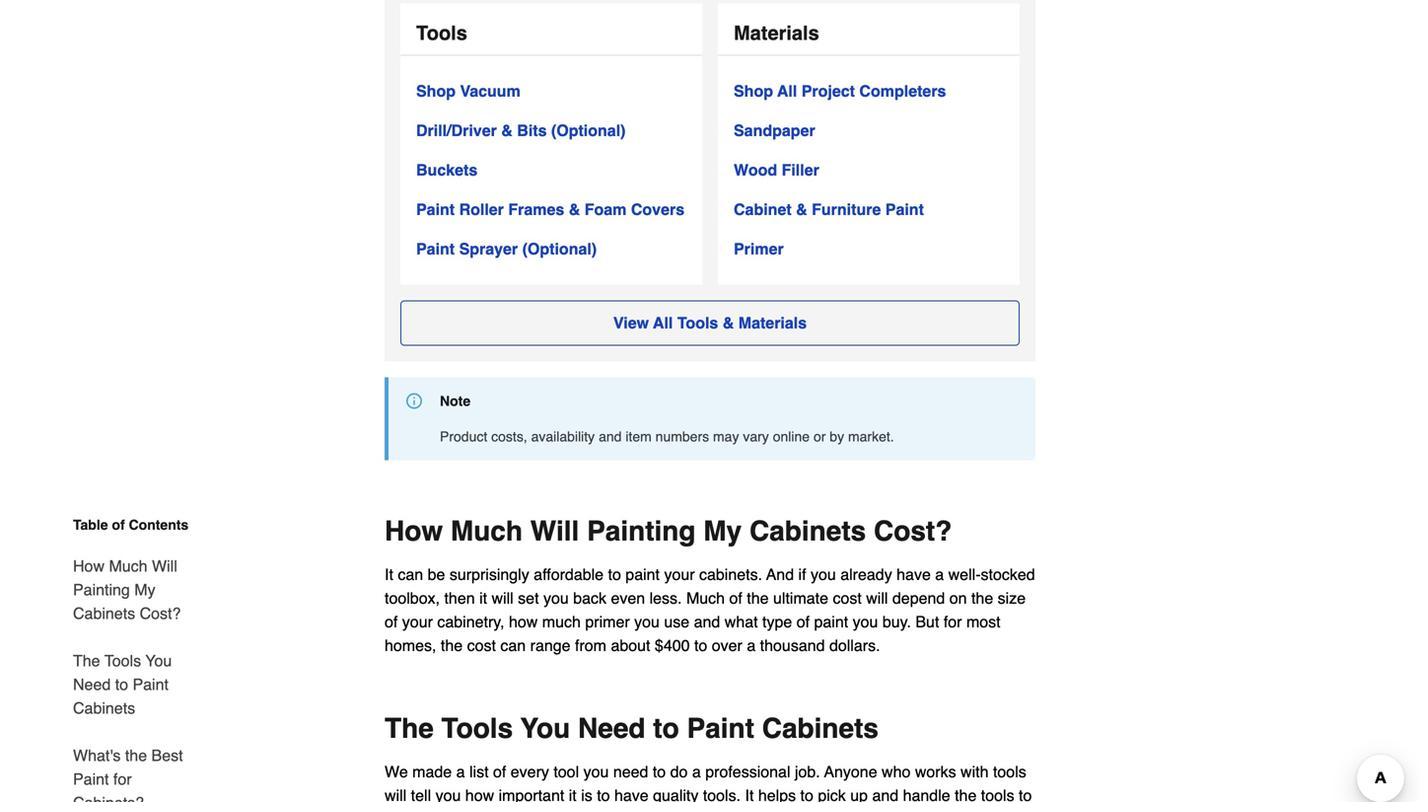 Task type: locate. For each thing, give the bounding box(es) containing it.
need up what's on the left of the page
[[73, 675, 111, 693]]

of right the table at the bottom of the page
[[112, 517, 125, 533]]

who
[[882, 762, 911, 781]]

tools right 'view'
[[678, 314, 718, 332]]

0 vertical spatial how
[[385, 515, 443, 547]]

then
[[444, 589, 475, 607]]

for up cabinets? at the bottom of page
[[113, 770, 132, 788]]

of right list
[[493, 762, 506, 781]]

about
[[611, 636, 651, 654]]

view
[[613, 314, 649, 332]]

roller
[[459, 200, 504, 218]]

affordable
[[534, 565, 604, 583]]

made
[[413, 762, 452, 781]]

0 horizontal spatial the
[[73, 652, 100, 670]]

0 horizontal spatial cost
[[467, 636, 496, 654]]

info image
[[406, 393, 422, 409]]

2 shop from the left
[[734, 82, 773, 100]]

1 vertical spatial paint
[[814, 612, 849, 631]]

and left item
[[599, 428, 622, 444]]

0 horizontal spatial and
[[599, 428, 622, 444]]

$400
[[655, 636, 690, 654]]

0 horizontal spatial much
[[109, 557, 148, 575]]

1 horizontal spatial the
[[385, 713, 434, 744]]

1 horizontal spatial much
[[451, 515, 523, 547]]

0 horizontal spatial for
[[113, 770, 132, 788]]

the down cabinetry, on the bottom of the page
[[441, 636, 463, 654]]

view all tools & materials
[[613, 314, 807, 332]]

a left well-
[[935, 565, 944, 583]]

1 horizontal spatial the tools you need to paint cabinets
[[385, 713, 879, 744]]

for down on
[[944, 612, 962, 631]]

all right 'view'
[[653, 314, 673, 332]]

how down set
[[509, 612, 538, 631]]

product
[[440, 428, 488, 444]]

tell
[[411, 786, 431, 802]]

materials down primer link
[[739, 314, 807, 332]]

0 vertical spatial (optional)
[[551, 121, 626, 139]]

1 horizontal spatial cost?
[[874, 515, 952, 547]]

cabinets up the tools you need to paint cabinets link
[[73, 604, 135, 622]]

cost? up the tools you need to paint cabinets link
[[140, 604, 181, 622]]

well-
[[949, 565, 981, 583]]

painting up even
[[587, 515, 696, 547]]

will up "affordable"
[[530, 515, 579, 547]]

it right then
[[479, 589, 487, 607]]

tools.
[[703, 786, 741, 802]]

be
[[428, 565, 445, 583]]

cabinets inside the tools you need to paint cabinets
[[73, 699, 135, 717]]

2 horizontal spatial will
[[866, 589, 888, 607]]

0 vertical spatial painting
[[587, 515, 696, 547]]

you up every
[[521, 713, 570, 744]]

0 horizontal spatial shop
[[416, 82, 456, 100]]

0 horizontal spatial cost?
[[140, 604, 181, 622]]

it up toolbox,
[[385, 565, 393, 583]]

1 vertical spatial will
[[152, 557, 177, 575]]

1 horizontal spatial cost
[[833, 589, 862, 607]]

the up 'we'
[[385, 713, 434, 744]]

it
[[479, 589, 487, 607], [569, 786, 577, 802]]

0 vertical spatial for
[[944, 612, 962, 631]]

tools
[[993, 762, 1027, 781], [981, 786, 1015, 802]]

filler
[[782, 161, 820, 179]]

0 horizontal spatial all
[[653, 314, 673, 332]]

painting down the table at the bottom of the page
[[73, 581, 130, 599]]

the
[[747, 589, 769, 607], [972, 589, 994, 607], [441, 636, 463, 654], [125, 746, 147, 765], [955, 786, 977, 802]]

tools right with
[[993, 762, 1027, 781]]

1 vertical spatial can
[[501, 636, 526, 654]]

1 horizontal spatial your
[[664, 565, 695, 583]]

will down already
[[866, 589, 888, 607]]

you
[[811, 565, 836, 583], [544, 589, 569, 607], [634, 612, 660, 631], [853, 612, 878, 631], [584, 762, 609, 781], [436, 786, 461, 802]]

0 horizontal spatial how
[[465, 786, 494, 802]]

the down with
[[955, 786, 977, 802]]

0 vertical spatial how much will painting my cabinets cost?
[[385, 515, 952, 547]]

have
[[897, 565, 931, 583], [615, 786, 649, 802]]

depend
[[893, 589, 945, 607]]

(optional)
[[551, 121, 626, 139], [522, 240, 597, 258]]

0 horizontal spatial it
[[479, 589, 487, 607]]

your up less.
[[664, 565, 695, 583]]

tools
[[416, 22, 467, 44], [678, 314, 718, 332], [104, 652, 141, 670], [442, 713, 513, 744]]

the inside the we made a list of every tool you need to do a professional job. anyone who works with tools will tell you how important it is to have quality tools. it helps to pick up and handle the tools t
[[955, 786, 977, 802]]

1 horizontal spatial and
[[694, 612, 720, 631]]

to
[[608, 565, 621, 583], [694, 636, 708, 654], [115, 675, 128, 693], [653, 713, 679, 744], [653, 762, 666, 781], [597, 786, 610, 802], [801, 786, 814, 802]]

paint down what's on the left of the page
[[73, 770, 109, 788]]

(optional) right bits
[[551, 121, 626, 139]]

0 horizontal spatial it
[[385, 565, 393, 583]]

materials up project at the top of the page
[[734, 22, 819, 44]]

how much will painting my cabinets cost? up less.
[[385, 515, 952, 547]]

will left set
[[492, 589, 514, 607]]

vacuum
[[460, 82, 521, 100]]

and inside the we made a list of every tool you need to do a professional job. anyone who works with tools will tell you how important it is to have quality tools. it helps to pick up and handle the tools t
[[872, 786, 899, 802]]

how
[[385, 515, 443, 547], [73, 557, 105, 575]]

on
[[950, 589, 967, 607]]

what's the best paint for cabinets?
[[73, 746, 183, 802]]

may
[[713, 428, 739, 444]]

0 vertical spatial need
[[73, 675, 111, 693]]

the down "how much will painting my cabinets cost?" link
[[73, 652, 100, 670]]

the tools you need to paint cabinets up need
[[385, 713, 879, 744]]

will down 'we'
[[385, 786, 407, 802]]

how much will painting my cabinets cost? inside table of contents element
[[73, 557, 181, 622]]

can left range
[[501, 636, 526, 654]]

0 horizontal spatial will
[[385, 786, 407, 802]]

1 vertical spatial how
[[465, 786, 494, 802]]

wood
[[734, 161, 777, 179]]

much down the table of contents
[[109, 557, 148, 575]]

0 vertical spatial materials
[[734, 22, 819, 44]]

0 vertical spatial much
[[451, 515, 523, 547]]

1 vertical spatial it
[[569, 786, 577, 802]]

primer
[[585, 612, 630, 631]]

0 vertical spatial your
[[664, 565, 695, 583]]

0 horizontal spatial will
[[152, 557, 177, 575]]

contents
[[129, 517, 189, 533]]

need up need
[[578, 713, 646, 744]]

1 horizontal spatial paint
[[814, 612, 849, 631]]

all left project at the top of the page
[[777, 82, 797, 100]]

how much will painting my cabinets cost? link
[[73, 543, 205, 637]]

1 vertical spatial my
[[134, 581, 155, 599]]

1 horizontal spatial can
[[501, 636, 526, 654]]

my down contents
[[134, 581, 155, 599]]

1 horizontal spatial it
[[745, 786, 754, 802]]

much up 'surprisingly'
[[451, 515, 523, 547]]

but
[[916, 612, 940, 631]]

how inside it can be surprisingly affordable to paint your cabinets. and if you already have a well-stocked toolbox, then it will set you back even less. much of the ultimate cost will depend on the size of your cabinetry, how much primer you use and what type of paint you buy. but for most homes, the cost can range from about $400 to over a thousand dollars.
[[509, 612, 538, 631]]

0 vertical spatial you
[[145, 652, 172, 670]]

1 vertical spatial have
[[615, 786, 649, 802]]

0 horizontal spatial have
[[615, 786, 649, 802]]

have up depend at the bottom right of the page
[[897, 565, 931, 583]]

market.
[[848, 428, 894, 444]]

0 horizontal spatial the tools you need to paint cabinets
[[73, 652, 172, 717]]

0 horizontal spatial paint
[[626, 565, 660, 583]]

much down cabinets.
[[687, 589, 725, 607]]

1 vertical spatial and
[[694, 612, 720, 631]]

1 vertical spatial your
[[402, 612, 433, 631]]

type
[[763, 612, 792, 631]]

0 vertical spatial cost
[[833, 589, 862, 607]]

(optional) down paint roller frames & foam covers link
[[522, 240, 597, 258]]

0 vertical spatial all
[[777, 82, 797, 100]]

1 horizontal spatial have
[[897, 565, 931, 583]]

tools up shop vacuum
[[416, 22, 467, 44]]

my inside table of contents element
[[134, 581, 155, 599]]

how down list
[[465, 786, 494, 802]]

& left bits
[[501, 121, 513, 139]]

to right is
[[597, 786, 610, 802]]

1 horizontal spatial painting
[[587, 515, 696, 547]]

the tools you need to paint cabinets inside table of contents element
[[73, 652, 172, 717]]

much
[[542, 612, 581, 631]]

you right if on the right of the page
[[811, 565, 836, 583]]

paint right furniture
[[886, 200, 924, 218]]

of up homes,
[[385, 612, 398, 631]]

1 horizontal spatial shop
[[734, 82, 773, 100]]

have inside it can be surprisingly affordable to paint your cabinets. and if you already have a well-stocked toolbox, then it will set you back even less. much of the ultimate cost will depend on the size of your cabinetry, how much primer you use and what type of paint you buy. but for most homes, the cost can range from about $400 to over a thousand dollars.
[[897, 565, 931, 583]]

tools down "how much will painting my cabinets cost?" link
[[104, 652, 141, 670]]

0 vertical spatial it
[[479, 589, 487, 607]]

1 horizontal spatial need
[[578, 713, 646, 744]]

shop up drill/driver
[[416, 82, 456, 100]]

it can be surprisingly affordable to paint your cabinets. and if you already have a well-stocked toolbox, then it will set you back even less. much of the ultimate cost will depend on the size of your cabinetry, how much primer you use and what type of paint you buy. but for most homes, the cost can range from about $400 to over a thousand dollars.
[[385, 565, 1035, 654]]

2 vertical spatial much
[[687, 589, 725, 607]]

have down need
[[615, 786, 649, 802]]

1 vertical spatial the
[[385, 713, 434, 744]]

and down the "who"
[[872, 786, 899, 802]]

a
[[935, 565, 944, 583], [747, 636, 756, 654], [456, 762, 465, 781], [692, 762, 701, 781]]

will inside the we made a list of every tool you need to do a professional job. anyone who works with tools will tell you how important it is to have quality tools. it helps to pick up and handle the tools t
[[385, 786, 407, 802]]

much
[[451, 515, 523, 547], [109, 557, 148, 575], [687, 589, 725, 607]]

1 vertical spatial it
[[745, 786, 754, 802]]

0 horizontal spatial you
[[145, 652, 172, 670]]

tool
[[554, 762, 579, 781]]

cost? up already
[[874, 515, 952, 547]]

less.
[[650, 589, 682, 607]]

1 vertical spatial how
[[73, 557, 105, 575]]

to down job. at the right of page
[[801, 786, 814, 802]]

1 vertical spatial all
[[653, 314, 673, 332]]

can up toolbox,
[[398, 565, 423, 583]]

1 vertical spatial (optional)
[[522, 240, 597, 258]]

it inside it can be surprisingly affordable to paint your cabinets. and if you already have a well-stocked toolbox, then it will set you back even less. much of the ultimate cost will depend on the size of your cabinetry, how much primer you use and what type of paint you buy. but for most homes, the cost can range from about $400 to over a thousand dollars.
[[385, 565, 393, 583]]

paint inside the tools you need to paint cabinets
[[133, 675, 169, 693]]

sandpaper
[[734, 121, 816, 139]]

cabinet
[[734, 200, 792, 218]]

cost?
[[874, 515, 952, 547], [140, 604, 181, 622]]

what's the best paint for cabinets? link
[[73, 732, 205, 802]]

the up what
[[747, 589, 769, 607]]

1 vertical spatial need
[[578, 713, 646, 744]]

how down the table at the bottom of the page
[[73, 557, 105, 575]]

paint up dollars.
[[814, 612, 849, 631]]

need
[[73, 675, 111, 693], [578, 713, 646, 744]]

cost? inside table of contents element
[[140, 604, 181, 622]]

paint up even
[[626, 565, 660, 583]]

range
[[530, 636, 571, 654]]

the inside what's the best paint for cabinets?
[[125, 746, 147, 765]]

of inside the we made a list of every tool you need to do a professional job. anyone who works with tools will tell you how important it is to have quality tools. it helps to pick up and handle the tools t
[[493, 762, 506, 781]]

cost down already
[[833, 589, 862, 607]]

with
[[961, 762, 989, 781]]

0 horizontal spatial how much will painting my cabinets cost?
[[73, 557, 181, 622]]

drill/driver
[[416, 121, 497, 139]]

of down cabinets.
[[730, 589, 743, 607]]

1 vertical spatial you
[[521, 713, 570, 744]]

0 horizontal spatial painting
[[73, 581, 130, 599]]

cost
[[833, 589, 862, 607], [467, 636, 496, 654]]

the tools you need to paint cabinets up what's on the left of the page
[[73, 652, 172, 717]]

a left list
[[456, 762, 465, 781]]

it down professional
[[745, 786, 754, 802]]

online
[[773, 428, 810, 444]]

and right use
[[694, 612, 720, 631]]

0 vertical spatial cost?
[[874, 515, 952, 547]]

1 horizontal spatial for
[[944, 612, 962, 631]]

your
[[664, 565, 695, 583], [402, 612, 433, 631]]

1 horizontal spatial my
[[704, 515, 742, 547]]

and
[[599, 428, 622, 444], [694, 612, 720, 631], [872, 786, 899, 802]]

professional
[[706, 762, 791, 781]]

you down "how much will painting my cabinets cost?" link
[[145, 652, 172, 670]]

product costs, availability and item numbers may vary online or by market.
[[440, 428, 894, 444]]

0 vertical spatial how
[[509, 612, 538, 631]]

need inside the tools you need to paint cabinets
[[73, 675, 111, 693]]

0 vertical spatial tools
[[993, 762, 1027, 781]]

1 horizontal spatial you
[[521, 713, 570, 744]]

1 vertical spatial cost?
[[140, 604, 181, 622]]

tools down with
[[981, 786, 1015, 802]]

of
[[112, 517, 125, 533], [730, 589, 743, 607], [385, 612, 398, 631], [797, 612, 810, 631], [493, 762, 506, 781]]

paint
[[416, 200, 455, 218], [886, 200, 924, 218], [416, 240, 455, 258], [133, 675, 169, 693], [687, 713, 755, 744], [73, 770, 109, 788]]

0 vertical spatial have
[[897, 565, 931, 583]]

dollars.
[[830, 636, 880, 654]]

primer
[[734, 240, 784, 258]]

1 vertical spatial painting
[[73, 581, 130, 599]]

cost down cabinetry, on the bottom of the page
[[467, 636, 496, 654]]

0 horizontal spatial can
[[398, 565, 423, 583]]

will down contents
[[152, 557, 177, 575]]

0 horizontal spatial your
[[402, 612, 433, 631]]

for inside it can be surprisingly affordable to paint your cabinets. and if you already have a well-stocked toolbox, then it will set you back even less. much of the ultimate cost will depend on the size of your cabinetry, how much primer you use and what type of paint you buy. but for most homes, the cost can range from about $400 to over a thousand dollars.
[[944, 612, 962, 631]]

1 horizontal spatial how
[[509, 612, 538, 631]]

1 shop from the left
[[416, 82, 456, 100]]

it left is
[[569, 786, 577, 802]]

1 horizontal spatial will
[[530, 515, 579, 547]]

paint up best
[[133, 675, 169, 693]]

2 horizontal spatial much
[[687, 589, 725, 607]]

0 horizontal spatial need
[[73, 675, 111, 693]]

0 vertical spatial it
[[385, 565, 393, 583]]

my up cabinets.
[[704, 515, 742, 547]]

and inside it can be surprisingly affordable to paint your cabinets. and if you already have a well-stocked toolbox, then it will set you back even less. much of the ultimate cost will depend on the size of your cabinetry, how much primer you use and what type of paint you buy. but for most homes, the cost can range from about $400 to over a thousand dollars.
[[694, 612, 720, 631]]

shop up sandpaper
[[734, 82, 773, 100]]

0 horizontal spatial my
[[134, 581, 155, 599]]

you up is
[[584, 762, 609, 781]]

ultimate
[[773, 589, 829, 607]]

1 vertical spatial much
[[109, 557, 148, 575]]

can
[[398, 565, 423, 583], [501, 636, 526, 654]]

cabinets?
[[73, 794, 144, 802]]

buckets
[[416, 161, 478, 179]]

cabinets up what's on the left of the page
[[73, 699, 135, 717]]

pick
[[818, 786, 846, 802]]

0 vertical spatial the
[[73, 652, 100, 670]]

1 horizontal spatial it
[[569, 786, 577, 802]]

you up the much
[[544, 589, 569, 607]]

2 horizontal spatial and
[[872, 786, 899, 802]]

of down ultimate
[[797, 612, 810, 631]]

best
[[151, 746, 183, 765]]

0 horizontal spatial how
[[73, 557, 105, 575]]

to up even
[[608, 565, 621, 583]]

1 vertical spatial for
[[113, 770, 132, 788]]

project
[[802, 82, 855, 100]]

you
[[145, 652, 172, 670], [521, 713, 570, 744]]

how up be
[[385, 515, 443, 547]]

job.
[[795, 762, 820, 781]]

the inside the tools you need to paint cabinets
[[73, 652, 100, 670]]

or
[[814, 428, 826, 444]]

to up what's on the left of the page
[[115, 675, 128, 693]]

will
[[530, 515, 579, 547], [152, 557, 177, 575]]

2 vertical spatial and
[[872, 786, 899, 802]]

1 vertical spatial how much will painting my cabinets cost?
[[73, 557, 181, 622]]

tools inside table of contents element
[[104, 652, 141, 670]]

0 vertical spatial my
[[704, 515, 742, 547]]

the left best
[[125, 746, 147, 765]]

1 horizontal spatial how
[[385, 515, 443, 547]]

0 vertical spatial and
[[599, 428, 622, 444]]

to left over
[[694, 636, 708, 654]]

stocked
[[981, 565, 1035, 583]]

will inside table of contents element
[[152, 557, 177, 575]]



Task type: vqa. For each thing, say whether or not it's contained in the screenshot.
chevron right icon associated with Moulding & Millwork
no



Task type: describe. For each thing, give the bounding box(es) containing it.
thousand
[[760, 636, 825, 654]]

every
[[511, 762, 549, 781]]

availability
[[531, 428, 595, 444]]

all for view
[[653, 314, 673, 332]]

(optional) inside paint sprayer (optional) link
[[522, 240, 597, 258]]

1 vertical spatial cost
[[467, 636, 496, 654]]

we
[[385, 762, 408, 781]]

a right over
[[747, 636, 756, 654]]

it inside the we made a list of every tool you need to do a professional job. anyone who works with tools will tell you how important it is to have quality tools. it helps to pick up and handle the tools t
[[745, 786, 754, 802]]

list
[[470, 762, 489, 781]]

what's
[[73, 746, 121, 765]]

helps
[[758, 786, 796, 802]]

shop all project completers link
[[734, 79, 946, 103]]

cabinets.
[[699, 565, 763, 583]]

item
[[626, 428, 652, 444]]

& left foam
[[569, 200, 580, 218]]

drill/driver & bits (optional) link
[[416, 119, 626, 142]]

1 horizontal spatial will
[[492, 589, 514, 607]]

most
[[967, 612, 1001, 631]]

& right cabinet
[[796, 200, 808, 218]]

much inside how much will painting my cabinets cost?
[[109, 557, 148, 575]]

surprisingly
[[450, 565, 529, 583]]

0 vertical spatial can
[[398, 565, 423, 583]]

handle
[[903, 786, 951, 802]]

paint inside what's the best paint for cabinets?
[[73, 770, 109, 788]]

painting inside how much will painting my cabinets cost?
[[73, 581, 130, 599]]

paint down buckets link
[[416, 200, 455, 218]]

to left the do
[[653, 762, 666, 781]]

table
[[73, 517, 108, 533]]

paint roller frames & foam covers link
[[416, 198, 685, 221]]

you right tell
[[436, 786, 461, 802]]

have inside the we made a list of every tool you need to do a professional job. anyone who works with tools will tell you how important it is to have quality tools. it helps to pick up and handle the tools t
[[615, 786, 649, 802]]

you up about
[[634, 612, 660, 631]]

cabinets up job. at the right of page
[[762, 713, 879, 744]]

size
[[998, 589, 1026, 607]]

it inside it can be surprisingly affordable to paint your cabinets. and if you already have a well-stocked toolbox, then it will set you back even less. much of the ultimate cost will depend on the size of your cabinetry, how much primer you use and what type of paint you buy. but for most homes, the cost can range from about $400 to over a thousand dollars.
[[479, 589, 487, 607]]

to inside the tools you need to paint cabinets
[[115, 675, 128, 693]]

cabinets up if on the right of the page
[[750, 515, 866, 547]]

& down primer link
[[723, 314, 734, 332]]

important
[[499, 786, 565, 802]]

back
[[573, 589, 607, 607]]

quality
[[653, 786, 699, 802]]

paint sprayer (optional) link
[[416, 237, 597, 261]]

covers
[[631, 200, 685, 218]]

furniture
[[812, 200, 881, 218]]

completers
[[860, 82, 946, 100]]

works
[[915, 762, 956, 781]]

0 vertical spatial will
[[530, 515, 579, 547]]

1 vertical spatial materials
[[739, 314, 807, 332]]

cabinet & furniture paint
[[734, 200, 924, 218]]

drill/driver & bits (optional)
[[416, 121, 626, 139]]

you inside the tools you need to paint cabinets
[[145, 652, 172, 670]]

primer link
[[734, 237, 784, 261]]

cabinetry,
[[437, 612, 505, 631]]

from
[[575, 636, 607, 654]]

table of contents element
[[57, 515, 205, 802]]

sprayer
[[459, 240, 518, 258]]

we made a list of every tool you need to do a professional job. anyone who works with tools will tell you how important it is to have quality tools. it helps to pick up and handle the tools t
[[385, 762, 1032, 802]]

set
[[518, 589, 539, 607]]

homes,
[[385, 636, 436, 654]]

a right the do
[[692, 762, 701, 781]]

wood filler link
[[734, 158, 820, 182]]

0 vertical spatial paint
[[626, 565, 660, 583]]

costs,
[[491, 428, 527, 444]]

1 horizontal spatial how much will painting my cabinets cost?
[[385, 515, 952, 547]]

buy.
[[883, 612, 911, 631]]

paint left 'sprayer'
[[416, 240, 455, 258]]

paint up professional
[[687, 713, 755, 744]]

how inside table of contents element
[[73, 557, 105, 575]]

and
[[767, 565, 794, 583]]

you up dollars.
[[853, 612, 878, 631]]

cabinet & furniture paint link
[[734, 198, 924, 221]]

by
[[830, 428, 844, 444]]

how inside the we made a list of every tool you need to do a professional job. anyone who works with tools will tell you how important it is to have quality tools. it helps to pick up and handle the tools t
[[465, 786, 494, 802]]

shop for materials
[[734, 82, 773, 100]]

all for shop
[[777, 82, 797, 100]]

frames
[[508, 200, 565, 218]]

numbers
[[656, 428, 709, 444]]

over
[[712, 636, 743, 654]]

vary
[[743, 428, 769, 444]]

it inside the we made a list of every tool you need to do a professional job. anyone who works with tools will tell you how important it is to have quality tools. it helps to pick up and handle the tools t
[[569, 786, 577, 802]]

is
[[581, 786, 593, 802]]

already
[[841, 565, 892, 583]]

sandpaper link
[[734, 119, 816, 142]]

cabinets inside how much will painting my cabinets cost?
[[73, 604, 135, 622]]

paint roller frames & foam covers
[[416, 200, 685, 218]]

for inside what's the best paint for cabinets?
[[113, 770, 132, 788]]

the up most
[[972, 589, 994, 607]]

to up the do
[[653, 713, 679, 744]]

toolbox,
[[385, 589, 440, 607]]

(optional) inside the "drill/driver & bits (optional)" link
[[551, 121, 626, 139]]

table of contents
[[73, 517, 189, 533]]

shop vacuum link
[[416, 79, 521, 103]]

shop for tools
[[416, 82, 456, 100]]

use
[[664, 612, 690, 631]]

bits
[[517, 121, 547, 139]]

if
[[799, 565, 806, 583]]

shop all project completers
[[734, 82, 946, 100]]

even
[[611, 589, 645, 607]]

much inside it can be surprisingly affordable to paint your cabinets. and if you already have a well-stocked toolbox, then it will set you back even less. much of the ultimate cost will depend on the size of your cabinetry, how much primer you use and what type of paint you buy. but for most homes, the cost can range from about $400 to over a thousand dollars.
[[687, 589, 725, 607]]

paint sprayer (optional)
[[416, 240, 597, 258]]

wood filler
[[734, 161, 820, 179]]

1 vertical spatial tools
[[981, 786, 1015, 802]]

note
[[440, 393, 471, 409]]

need
[[613, 762, 649, 781]]

the tools you need to paint cabinets link
[[73, 637, 205, 732]]

tools up list
[[442, 713, 513, 744]]



